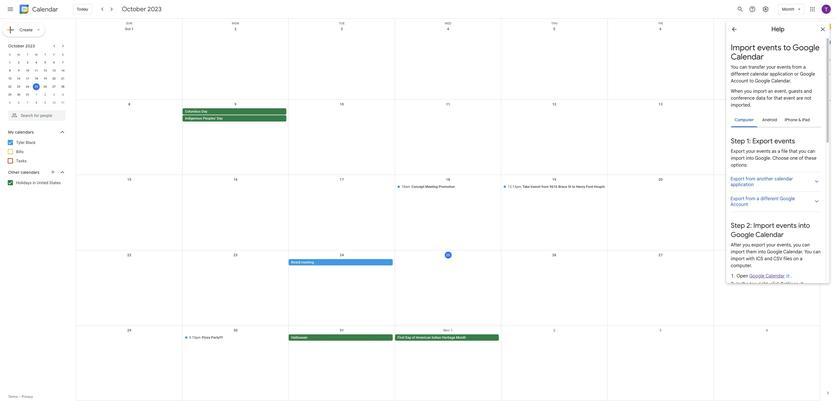Task type: vqa. For each thing, say whether or not it's contained in the screenshot.
the April 1 Element
no



Task type: describe. For each thing, give the bounding box(es) containing it.
first day of american indian heritage month button
[[395, 335, 499, 341]]

2 s from the left
[[62, 53, 64, 56]]

23 inside 'grid'
[[17, 85, 20, 88]]

30 element
[[15, 92, 22, 98]]

1 horizontal spatial 7
[[62, 61, 64, 64]]

thu
[[552, 22, 558, 25]]

10 for sun
[[340, 103, 344, 107]]

0 horizontal spatial 5
[[9, 101, 11, 104]]

terms link
[[8, 395, 18, 399]]

brace
[[559, 185, 568, 189]]

my calendars
[[8, 130, 34, 135]]

22 inside october 2023 'grid'
[[8, 85, 12, 88]]

main drawer image
[[7, 6, 14, 13]]

row containing sun
[[76, 19, 821, 25]]

25, today element
[[33, 83, 40, 90]]

f
[[53, 53, 55, 56]]

25 inside cell
[[35, 85, 38, 88]]

halloween
[[292, 336, 308, 340]]

31 for 1
[[26, 93, 29, 96]]

privacy
[[22, 395, 33, 399]]

november 1 element
[[33, 92, 40, 98]]

1 vertical spatial 17
[[340, 178, 344, 182]]

my calendars list
[[1, 138, 71, 166]]

hospital
[[594, 185, 607, 189]]

29 for nov 1
[[127, 329, 131, 333]]

1 horizontal spatial day
[[217, 117, 223, 121]]

settings menu image
[[763, 6, 770, 13]]

united
[[37, 181, 48, 185]]

10am
[[402, 185, 411, 189]]

tue
[[339, 22, 345, 25]]

28 inside grid
[[766, 253, 770, 257]]

12 for sun
[[553, 103, 557, 107]]

oct
[[125, 27, 131, 31]]

tasks
[[16, 159, 27, 163]]

other calendars
[[8, 170, 39, 175]]

26 element
[[42, 83, 49, 90]]

first day of american indian heritage month
[[398, 336, 466, 340]]

1 horizontal spatial 9
[[44, 101, 46, 104]]

first
[[398, 336, 405, 340]]

november 3 element
[[51, 92, 58, 98]]

indigenous
[[185, 117, 202, 121]]

indian
[[432, 336, 442, 340]]

Search for people text field
[[12, 111, 62, 121]]

black
[[26, 140, 36, 145]]

cell containing columbus day
[[183, 109, 289, 122]]

–
[[19, 395, 21, 399]]

10am concept meeting promotion
[[402, 185, 455, 189]]

st
[[569, 185, 572, 189]]

26 inside grid
[[553, 253, 557, 257]]

calendar heading
[[31, 5, 58, 13]]

18 element
[[33, 75, 40, 82]]

11 inside the november 11 "element"
[[61, 101, 65, 104]]

day for first
[[406, 336, 411, 340]]

1 right oct
[[132, 27, 134, 31]]

meeting
[[302, 261, 314, 265]]

12:13pm
[[508, 185, 522, 189]]

9616
[[550, 185, 558, 189]]

1 vertical spatial 27
[[659, 253, 663, 257]]

pizza
[[202, 336, 210, 340]]

21 inside 'row group'
[[61, 77, 65, 80]]

november 7 element
[[24, 100, 31, 106]]

1 horizontal spatial 25
[[446, 253, 451, 257]]

november 6 element
[[15, 100, 22, 106]]

states
[[49, 181, 61, 185]]

1 s from the left
[[9, 53, 11, 56]]

concept
[[412, 185, 425, 189]]

21 inside grid
[[766, 178, 770, 182]]

my
[[8, 130, 14, 135]]

1 horizontal spatial october 2023
[[122, 5, 162, 13]]

14
[[61, 69, 65, 72]]

bills
[[16, 150, 24, 154]]

holidays in united states
[[16, 181, 61, 185]]

m
[[17, 53, 20, 56]]

calendar element
[[18, 3, 58, 16]]

14 element
[[59, 67, 66, 74]]

20 element
[[51, 75, 58, 82]]

8 for october 2023
[[9, 69, 11, 72]]

1 horizontal spatial 19
[[553, 178, 557, 182]]

mon
[[232, 22, 239, 25]]

19 element
[[42, 75, 49, 82]]

today
[[77, 7, 88, 12]]

oct 1
[[125, 27, 134, 31]]

1 horizontal spatial 8
[[36, 101, 37, 104]]

27 inside october 2023 'grid'
[[52, 85, 56, 88]]

october 2023 grid
[[5, 51, 67, 107]]

1 t from the left
[[27, 53, 28, 56]]

0 horizontal spatial 6
[[18, 101, 20, 104]]

add other calendars image
[[50, 169, 56, 175]]

of
[[412, 336, 416, 340]]

from
[[542, 185, 549, 189]]

other calendars button
[[1, 168, 71, 177]]

terms
[[8, 395, 18, 399]]

1 vertical spatial 18
[[446, 178, 451, 182]]

holidays
[[16, 181, 32, 185]]

1 vertical spatial 15
[[127, 178, 131, 182]]

board meeting
[[292, 261, 314, 265]]

board meeting button
[[289, 259, 393, 266]]

22 element
[[6, 83, 13, 90]]

28 element
[[59, 83, 66, 90]]

fri
[[659, 22, 664, 25]]

november 10 element
[[51, 100, 58, 106]]

13 for october 2023
[[52, 69, 56, 72]]

american
[[416, 336, 431, 340]]

12:13pm take transit from 9616 brace st to henry ford hospital
[[508, 185, 607, 189]]

indigenous peoples' day button
[[183, 115, 287, 122]]

30 for nov 1
[[234, 329, 238, 333]]

other
[[8, 170, 20, 175]]

10 for october 2023
[[26, 69, 29, 72]]

1 vertical spatial 23
[[234, 253, 238, 257]]

1 horizontal spatial 24
[[340, 253, 344, 257]]

13 element
[[51, 67, 58, 74]]

november 5 element
[[6, 100, 13, 106]]

today button
[[73, 2, 92, 16]]

19 inside 'element'
[[44, 77, 47, 80]]

5:15pm pizza party!!!!
[[189, 336, 223, 340]]



Task type: locate. For each thing, give the bounding box(es) containing it.
15 inside october 2023 'grid'
[[8, 77, 12, 80]]

0 vertical spatial 13
[[52, 69, 56, 72]]

row containing oct 1
[[76, 24, 821, 100]]

take
[[523, 185, 530, 189]]

in
[[33, 181, 36, 185]]

13 for sun
[[659, 103, 663, 107]]

25
[[35, 85, 38, 88], [446, 253, 451, 257]]

1 vertical spatial 25
[[446, 253, 451, 257]]

day right peoples'
[[217, 117, 223, 121]]

month right heritage
[[456, 336, 466, 340]]

row group
[[5, 59, 67, 107]]

month button
[[779, 2, 805, 16]]

2 horizontal spatial 10
[[340, 103, 344, 107]]

21
[[61, 77, 65, 80], [766, 178, 770, 182]]

calendar
[[32, 5, 58, 13]]

day
[[202, 110, 208, 114], [217, 117, 223, 121], [406, 336, 411, 340]]

promotion
[[439, 185, 455, 189]]

26
[[44, 85, 47, 88], [553, 253, 557, 257]]

1 vertical spatial 7
[[27, 101, 28, 104]]

1 horizontal spatial october
[[122, 5, 146, 13]]

6 for oct 1
[[660, 27, 662, 31]]

0 vertical spatial 6
[[660, 27, 662, 31]]

peoples'
[[203, 117, 216, 121]]

0 horizontal spatial october 2023
[[8, 43, 35, 49]]

29 inside grid
[[127, 329, 131, 333]]

1 down 25, today element
[[36, 93, 37, 96]]

calendars
[[15, 130, 34, 135], [21, 170, 39, 175]]

day up peoples'
[[202, 110, 208, 114]]

1 horizontal spatial 18
[[446, 178, 451, 182]]

5
[[554, 27, 556, 31], [44, 61, 46, 64], [9, 101, 11, 104]]

0 horizontal spatial 25
[[35, 85, 38, 88]]

9
[[18, 69, 20, 72], [44, 101, 46, 104], [235, 103, 237, 107]]

20 inside 'row group'
[[52, 77, 56, 80]]

columbus day button
[[183, 109, 287, 115]]

0 vertical spatial calendars
[[15, 130, 34, 135]]

0 horizontal spatial 23
[[17, 85, 20, 88]]

november 4 element
[[59, 92, 66, 98]]

0 horizontal spatial 29
[[8, 93, 12, 96]]

24 element
[[24, 83, 31, 90]]

9 up columbus day button
[[235, 103, 237, 107]]

1 horizontal spatial 10
[[52, 101, 56, 104]]

8
[[9, 69, 11, 72], [36, 101, 37, 104], [128, 103, 130, 107]]

1 horizontal spatial 21
[[766, 178, 770, 182]]

grid
[[76, 19, 821, 402]]

1 vertical spatial 12
[[553, 103, 557, 107]]

6 for 1
[[53, 61, 55, 64]]

1 vertical spatial 26
[[553, 253, 557, 257]]

17 element
[[24, 75, 31, 82]]

25 cell
[[32, 83, 41, 91]]

24 inside october 2023 'grid'
[[26, 85, 29, 88]]

october up "sun"
[[122, 5, 146, 13]]

20
[[52, 77, 56, 80], [659, 178, 663, 182]]

1 horizontal spatial 16
[[234, 178, 238, 182]]

t
[[27, 53, 28, 56], [44, 53, 46, 56]]

2 inside 'element'
[[44, 93, 46, 96]]

0 vertical spatial october
[[122, 5, 146, 13]]

1 vertical spatial 6
[[53, 61, 55, 64]]

31 inside 31 element
[[26, 93, 29, 96]]

1 vertical spatial 5
[[44, 61, 46, 64]]

10 element
[[24, 67, 31, 74]]

grid containing oct 1
[[76, 19, 821, 402]]

1 horizontal spatial 23
[[234, 253, 238, 257]]

support image
[[750, 6, 757, 13]]

october up m
[[8, 43, 24, 49]]

2 horizontal spatial 8
[[128, 103, 130, 107]]

0 horizontal spatial october
[[8, 43, 24, 49]]

0 horizontal spatial 21
[[61, 77, 65, 80]]

23
[[17, 85, 20, 88], [234, 253, 238, 257]]

7
[[62, 61, 64, 64], [27, 101, 28, 104]]

12 inside october 2023 'grid'
[[44, 69, 47, 72]]

5 up the 12 element
[[44, 61, 46, 64]]

31
[[26, 93, 29, 96], [340, 329, 344, 333]]

november 9 element
[[42, 100, 49, 106]]

henry
[[577, 185, 586, 189]]

1 vertical spatial october
[[8, 43, 24, 49]]

0 horizontal spatial 22
[[8, 85, 12, 88]]

1 horizontal spatial 22
[[127, 253, 131, 257]]

w
[[35, 53, 38, 56]]

5 down thu
[[554, 27, 556, 31]]

0 horizontal spatial month
[[456, 336, 466, 340]]

terms – privacy
[[8, 395, 33, 399]]

19 down the 12 element
[[44, 77, 47, 80]]

0 horizontal spatial 24
[[26, 85, 29, 88]]

2 vertical spatial 6
[[18, 101, 20, 104]]

1 horizontal spatial 15
[[127, 178, 131, 182]]

1 vertical spatial 19
[[553, 178, 557, 182]]

ford
[[587, 185, 594, 189]]

9 up the 16 element
[[18, 69, 20, 72]]

0 vertical spatial 25
[[35, 85, 38, 88]]

tab list
[[821, 19, 837, 386]]

1 horizontal spatial s
[[62, 53, 64, 56]]

29 for 1
[[8, 93, 12, 96]]

6 down 30 element at left
[[18, 101, 20, 104]]

0 horizontal spatial 26
[[44, 85, 47, 88]]

0 horizontal spatial t
[[27, 53, 28, 56]]

5 for 1
[[44, 61, 46, 64]]

0 vertical spatial 22
[[8, 85, 12, 88]]

1 vertical spatial 28
[[766, 253, 770, 257]]

18 inside october 2023 'grid'
[[35, 77, 38, 80]]

24
[[26, 85, 29, 88], [340, 253, 344, 257]]

2 vertical spatial day
[[406, 336, 411, 340]]

12 for october 2023
[[44, 69, 47, 72]]

cell
[[76, 109, 183, 122], [183, 109, 289, 122], [289, 109, 395, 122], [395, 109, 502, 122], [608, 109, 714, 122], [714, 109, 821, 122], [76, 184, 183, 191], [183, 184, 289, 191], [608, 184, 714, 191], [714, 184, 821, 191], [76, 259, 183, 266], [183, 259, 289, 266], [395, 259, 502, 266], [502, 259, 608, 266], [608, 259, 714, 266], [714, 259, 821, 266], [76, 335, 183, 342], [608, 335, 714, 342]]

heritage
[[442, 336, 456, 340]]

16 inside october 2023 'grid'
[[17, 77, 20, 80]]

29 element
[[6, 92, 13, 98]]

column header
[[715, 19, 821, 24]]

sun
[[126, 22, 132, 25]]

19
[[44, 77, 47, 80], [553, 178, 557, 182]]

7 up 14
[[62, 61, 64, 64]]

31 element
[[24, 92, 31, 98]]

7 down 31 element in the left of the page
[[27, 101, 28, 104]]

1 vertical spatial october 2023
[[8, 43, 35, 49]]

20 inside grid
[[659, 178, 663, 182]]

row
[[76, 19, 821, 25], [76, 24, 821, 100], [5, 51, 67, 59], [5, 59, 67, 67], [5, 67, 67, 75], [5, 75, 67, 83], [5, 83, 67, 91], [5, 91, 67, 99], [5, 99, 67, 107], [76, 100, 821, 175], [76, 175, 821, 251], [76, 251, 821, 326], [76, 326, 821, 402]]

6 down f
[[53, 61, 55, 64]]

board
[[292, 261, 301, 265]]

31 for nov 1
[[340, 329, 344, 333]]

tyler black
[[16, 140, 36, 145]]

0 vertical spatial 5
[[554, 27, 556, 31]]

1 horizontal spatial month
[[783, 7, 795, 12]]

1 vertical spatial 16
[[234, 178, 238, 182]]

26 inside "26" element
[[44, 85, 47, 88]]

november 11 element
[[59, 100, 66, 106]]

1 vertical spatial 31
[[340, 329, 344, 333]]

1 vertical spatial calendars
[[21, 170, 39, 175]]

nov
[[444, 329, 450, 333]]

13
[[52, 69, 56, 72], [659, 103, 663, 107]]

0 vertical spatial 7
[[62, 61, 64, 64]]

october 2023 up "sun"
[[122, 5, 162, 13]]

0 horizontal spatial day
[[202, 110, 208, 114]]

2 horizontal spatial 6
[[660, 27, 662, 31]]

5 for oct 1
[[554, 27, 556, 31]]

calendars for other calendars
[[21, 170, 39, 175]]

30 for 1
[[17, 93, 20, 96]]

1 up the 15 element
[[9, 61, 11, 64]]

s
[[9, 53, 11, 56], [62, 53, 64, 56]]

0 vertical spatial 29
[[8, 93, 12, 96]]

0 horizontal spatial 10
[[26, 69, 29, 72]]

1 horizontal spatial 27
[[659, 253, 663, 257]]

day left of
[[406, 336, 411, 340]]

31 down the 24 element
[[26, 93, 29, 96]]

calendars up tyler black
[[15, 130, 34, 135]]

month inside popup button
[[783, 7, 795, 12]]

0 horizontal spatial 31
[[26, 93, 29, 96]]

30 inside 30 element
[[17, 93, 20, 96]]

0 vertical spatial day
[[202, 110, 208, 114]]

1 vertical spatial 2023
[[25, 43, 35, 49]]

9 inside grid
[[235, 103, 237, 107]]

27 element
[[51, 83, 58, 90]]

15 element
[[6, 75, 13, 82]]

8 for sun
[[128, 103, 130, 107]]

0 horizontal spatial 13
[[52, 69, 56, 72]]

my calendars button
[[1, 128, 71, 137]]

11 element
[[33, 67, 40, 74]]

0 horizontal spatial 7
[[27, 101, 28, 104]]

0 horizontal spatial 8
[[9, 69, 11, 72]]

0 horizontal spatial 9
[[18, 69, 20, 72]]

halloween button
[[289, 335, 393, 341]]

to
[[573, 185, 576, 189]]

1
[[132, 27, 134, 31], [9, 61, 11, 64], [36, 93, 37, 96], [451, 329, 453, 333]]

5 down 29 element
[[9, 101, 11, 104]]

6 down "fri"
[[660, 27, 662, 31]]

0 vertical spatial 27
[[52, 85, 56, 88]]

6
[[660, 27, 662, 31], [53, 61, 55, 64], [18, 101, 20, 104]]

month inside 'button'
[[456, 336, 466, 340]]

1 horizontal spatial 11
[[61, 101, 65, 104]]

0 vertical spatial 15
[[8, 77, 12, 80]]

s left m
[[9, 53, 11, 56]]

1 horizontal spatial 17
[[340, 178, 344, 182]]

november 8 element
[[33, 100, 40, 106]]

21 element
[[59, 75, 66, 82]]

0 horizontal spatial 16
[[17, 77, 20, 80]]

28 inside october 2023 'grid'
[[61, 85, 65, 88]]

row containing 5
[[5, 99, 67, 107]]

17
[[26, 77, 29, 80], [340, 178, 344, 182]]

18 up 'promotion'
[[446, 178, 451, 182]]

1 vertical spatial 22
[[127, 253, 131, 257]]

1 vertical spatial 20
[[659, 178, 663, 182]]

0 horizontal spatial 17
[[26, 77, 29, 80]]

0 vertical spatial 2023
[[148, 5, 162, 13]]

columbus
[[185, 110, 201, 114]]

tyler
[[16, 140, 25, 145]]

row containing 1
[[5, 59, 67, 67]]

22
[[8, 85, 12, 88], [127, 253, 131, 257]]

None search field
[[0, 108, 71, 121]]

1 horizontal spatial 6
[[53, 61, 55, 64]]

day inside first day of american indian heritage month 'button'
[[406, 336, 411, 340]]

1 horizontal spatial 29
[[127, 329, 131, 333]]

10
[[26, 69, 29, 72], [52, 101, 56, 104], [340, 103, 344, 107]]

nov 1
[[444, 329, 453, 333]]

29 inside october 2023 'grid'
[[8, 93, 12, 96]]

october 2023
[[122, 5, 162, 13], [8, 43, 35, 49]]

1 horizontal spatial t
[[44, 53, 46, 56]]

13 inside 13 element
[[52, 69, 56, 72]]

18 down 11 element
[[35, 77, 38, 80]]

1 horizontal spatial 5
[[44, 61, 46, 64]]

transit
[[531, 185, 541, 189]]

0 horizontal spatial 2023
[[25, 43, 35, 49]]

16 element
[[15, 75, 22, 82]]

24 down the 17 element
[[26, 85, 29, 88]]

4
[[447, 27, 450, 31], [36, 61, 37, 64], [62, 93, 64, 96], [767, 329, 769, 333]]

1 vertical spatial 21
[[766, 178, 770, 182]]

9 for sun
[[235, 103, 237, 107]]

2 horizontal spatial 9
[[235, 103, 237, 107]]

0 vertical spatial 18
[[35, 77, 38, 80]]

12 element
[[42, 67, 49, 74]]

calendars up in
[[21, 170, 39, 175]]

5:15pm
[[189, 336, 201, 340]]

party!!!!
[[211, 336, 223, 340]]

t left f
[[44, 53, 46, 56]]

11 for sun
[[446, 103, 451, 107]]

october
[[122, 5, 146, 13], [8, 43, 24, 49]]

s right f
[[62, 53, 64, 56]]

0 vertical spatial 12
[[44, 69, 47, 72]]

11
[[35, 69, 38, 72], [61, 101, 65, 104], [446, 103, 451, 107]]

11 inside 11 element
[[35, 69, 38, 72]]

19 up 9616 in the top right of the page
[[553, 178, 557, 182]]

3
[[341, 27, 343, 31], [27, 61, 28, 64], [53, 93, 55, 96], [660, 329, 662, 333]]

30
[[17, 93, 20, 96], [234, 329, 238, 333]]

0 vertical spatial 30
[[17, 93, 20, 96]]

0 horizontal spatial 12
[[44, 69, 47, 72]]

1 vertical spatial 29
[[127, 329, 131, 333]]

columbus day indigenous peoples' day
[[185, 110, 223, 121]]

0 horizontal spatial 27
[[52, 85, 56, 88]]

2 vertical spatial 5
[[9, 101, 11, 104]]

row containing s
[[5, 51, 67, 59]]

0 vertical spatial 23
[[17, 85, 20, 88]]

11 inside grid
[[446, 103, 451, 107]]

1 right nov
[[451, 329, 453, 333]]

day for columbus
[[202, 110, 208, 114]]

month
[[783, 7, 795, 12], [456, 336, 466, 340]]

0 vertical spatial 24
[[26, 85, 29, 88]]

31 up halloween "button"
[[340, 329, 344, 333]]

24 up board meeting button
[[340, 253, 344, 257]]

1 vertical spatial 24
[[340, 253, 344, 257]]

meeting
[[426, 185, 438, 189]]

1 horizontal spatial 30
[[234, 329, 238, 333]]

0 horizontal spatial 11
[[35, 69, 38, 72]]

9 down the november 2 'element'
[[44, 101, 46, 104]]

0 horizontal spatial 20
[[52, 77, 56, 80]]

2 t from the left
[[44, 53, 46, 56]]

2
[[235, 27, 237, 31], [18, 61, 20, 64], [44, 93, 46, 96], [554, 329, 556, 333]]

0 horizontal spatial 18
[[35, 77, 38, 80]]

0 vertical spatial 26
[[44, 85, 47, 88]]

row group containing 1
[[5, 59, 67, 107]]

28
[[61, 85, 65, 88], [766, 253, 770, 257]]

23 element
[[15, 83, 22, 90]]

wed
[[445, 22, 452, 25]]

october 2023 up m
[[8, 43, 35, 49]]

t left w
[[27, 53, 28, 56]]

17 inside october 2023 'grid'
[[26, 77, 29, 80]]

12
[[44, 69, 47, 72], [553, 103, 557, 107]]

create button
[[2, 23, 45, 37]]

11 for october 2023
[[35, 69, 38, 72]]

9 for october 2023
[[18, 69, 20, 72]]

15
[[8, 77, 12, 80], [127, 178, 131, 182]]

0 vertical spatial 28
[[61, 85, 65, 88]]

0 vertical spatial 20
[[52, 77, 56, 80]]

privacy link
[[22, 395, 33, 399]]

november 2 element
[[42, 92, 49, 98]]

month right settings menu icon
[[783, 7, 795, 12]]

calendars for my calendars
[[15, 130, 34, 135]]

create
[[20, 27, 33, 33]]



